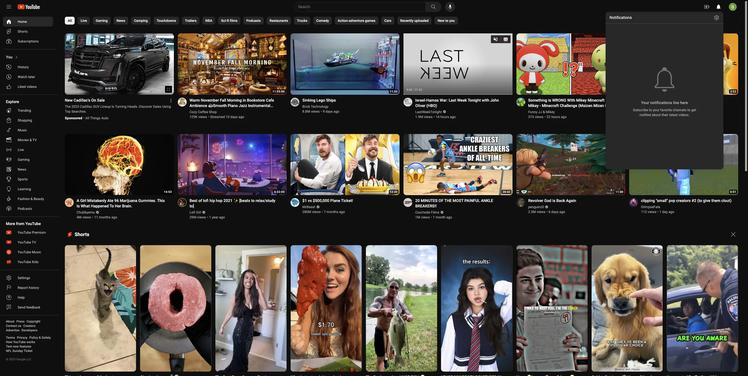 Task type: describe. For each thing, give the bounding box(es) containing it.
all for all things auto
[[85, 116, 89, 120]]

warm november fall morning in bookstore cafe ambience ☕smooth piano jazz instrumental music to study
[[190, 98, 274, 113]]

hours for war:
[[441, 115, 450, 119]]

painful
[[465, 199, 480, 203]]

a girl mistakenly ate 96 marijuana gummies. this is what happened to her brain. by chubbyemu 4,089,685 views 11 months ago 14 minutes, 53 seconds element
[[77, 198, 168, 209]]

31:54 link
[[404, 33, 513, 95]]

& up 373 views
[[543, 110, 546, 114]]

$1 vs $500,000 plane ticket! link
[[303, 198, 353, 204]]

1 for lofi
[[209, 216, 211, 220]]

brick technology link
[[303, 104, 329, 109]]

jazz
[[239, 103, 247, 108]]

lofi girl image
[[178, 198, 187, 207]]

373 views
[[529, 115, 544, 119]]

11 hours, 55 minutes element
[[273, 90, 285, 93]]

1 vertical spatial gaming
[[18, 158, 30, 162]]

months for plane
[[327, 210, 339, 214]]

cadillac's
[[74, 98, 90, 103]]

notified
[[640, 113, 652, 117]]

your
[[642, 101, 650, 105]]

6 hours, 32 minutes, 5 seconds element
[[274, 191, 285, 194]]

29m views
[[190, 216, 206, 220]]

music inside warm november fall morning in bookstore cafe ambience ☕smooth piano jazz instrumental music to study
[[190, 109, 200, 113]]

chubbyemu image
[[65, 198, 74, 207]]

best of lofi hip hop 2021 ✨ [beats to relax/study to] by lofi girl 29,744,018 views 1 year ago 6 hours, 32 minutes element
[[190, 198, 281, 209]]

clout)
[[722, 199, 732, 203]]

cozy coffee shop image
[[178, 98, 187, 107]]

youtube inside the terms privacy policy & safety how youtube works test new features nfl sunday ticket
[[13, 341, 26, 344]]

11:00
[[616, 191, 624, 194]]

is inside something is wrong with mikey minecraft jj and mikey - minecraft challenge (maizen mizen mazien)
[[549, 98, 552, 103]]

7 for $500,000
[[324, 210, 326, 214]]

coffee
[[198, 110, 208, 114]]

1 month ago
[[433, 216, 453, 220]]

31:54
[[503, 90, 511, 93]]

contact us link
[[6, 324, 21, 329]]

to inside warm november fall morning in bookstore cafe ambience ☕smooth piano jazz instrumental music to study
[[201, 109, 205, 113]]

to left get
[[688, 108, 691, 112]]

1 horizontal spatial is
[[553, 199, 556, 203]]

brick technology
[[303, 105, 329, 109]]

brick technology image
[[291, 98, 300, 107]]

14 minutes, 53 seconds element
[[164, 191, 172, 194]]

favorite
[[661, 108, 673, 112]]

tab list containing all
[[65, 14, 458, 28]]

best of lofi hip hop 2021 ✨ [beats to relax/study to]
[[190, 199, 276, 209]]

youtube music
[[18, 251, 41, 254]]

videos.
[[679, 113, 690, 117]]

views for is
[[535, 115, 544, 119]]

seek slider slider
[[402, 91, 513, 96]]

new for new cadillac's on sale
[[65, 98, 73, 103]]

views for minutes
[[421, 216, 430, 220]]

day
[[663, 210, 668, 214]]

recently
[[401, 19, 414, 23]]

1 horizontal spatial music
[[32, 251, 41, 254]]

ago for something is wrong with mikey minecraft jj and mikey - minecraft challenge (maizen mizen mazien)
[[561, 115, 567, 119]]

sinking lego ships
[[303, 98, 336, 103]]

funny jj & mikey link
[[529, 110, 556, 114]]

hamas
[[427, 98, 439, 103]]

4m views
[[77, 216, 91, 220]]

11 minutes element
[[616, 191, 624, 194]]

2023 for cadillac
[[72, 105, 79, 109]]

© 2023 google llc
[[6, 358, 31, 362]]

official
[[684, 98, 697, 103]]

tonight
[[468, 98, 481, 103]]

ago for a girl mistakenly ate 96 marijuana gummies. this is what happened to her brain.
[[112, 216, 117, 220]]

ago down "jazz"
[[239, 115, 244, 119]]

revolver god is back again
[[529, 199, 577, 203]]

29m
[[190, 216, 197, 220]]

6:32:05 link
[[178, 134, 287, 196]]

views for lego
[[311, 110, 320, 113]]

recently uploaded
[[401, 19, 429, 23]]

1 horizontal spatial shorts
[[75, 232, 89, 238]]

advertise
[[6, 329, 20, 333]]

courtside
[[416, 211, 431, 215]]

israel-hamas war: last week tonight with john oliver (hbo) by lastweektonight 1,994,551 views 14 hours ago 31 minutes element
[[416, 98, 507, 109]]

your
[[654, 108, 660, 112]]

live inside tab list
[[81, 19, 87, 23]]

lastweektonight image
[[404, 98, 413, 107]]

terms link
[[6, 336, 15, 340]]

a girl mistakenly ate 96 marijuana gummies. this is what happened to her brain. link
[[77, 198, 168, 209]]

0:51 link
[[630, 134, 739, 196]]

sony pictures entertainment
[[642, 105, 685, 109]]

days for revolver god is back again
[[552, 210, 559, 214]]

us
[[18, 324, 21, 328]]

22
[[547, 115, 551, 119]]

8.8m views
[[303, 110, 320, 113]]

youtube video player element
[[402, 33, 513, 96]]

clipping "small" pvp creators #2 (to give them clout) by glimpsefate 112 views 1 day ago 51 seconds element
[[642, 198, 732, 204]]

ago for $1 vs $500,000 plane ticket!
[[339, 210, 345, 214]]

clipping "small" pvp creators #2 (to give them clout) link
[[642, 198, 732, 204]]

garfield
[[650, 98, 668, 103]]

11
[[94, 216, 98, 220]]

ate
[[107, 199, 113, 203]]

1 vertical spatial music
[[18, 128, 27, 132]]

views for god
[[537, 210, 546, 214]]

chubbyemu link
[[77, 210, 95, 215]]

2:52 link
[[630, 33, 739, 95]]

this
[[157, 199, 165, 203]]

ago for revolver god is back again
[[560, 210, 566, 214]]

ambience
[[190, 103, 207, 108]]

jj inside something is wrong with mikey minecraft jj and mikey - minecraft challenge (maizen mizen mazien)
[[606, 98, 611, 103]]

on
[[91, 98, 96, 103]]

is inside 'a girl mistakenly ate 96 marijuana gummies. this is what happened to her brain.'
[[77, 204, 80, 209]]

0 vertical spatial shorts
[[18, 29, 28, 33]]

shopping
[[18, 118, 32, 122]]

action-
[[338, 19, 349, 23]]

girl for a
[[80, 199, 86, 203]]

views for hamas
[[424, 115, 433, 119]]

- inside something is wrong with mikey minecraft jj and mikey - minecraft challenge (maizen mizen mazien)
[[540, 103, 541, 108]]

1 for of
[[433, 216, 435, 220]]

glimpsefate image
[[630, 198, 639, 207]]

lineup
[[101, 105, 111, 109]]

breakers!!
[[416, 204, 437, 209]]

10
[[226, 115, 230, 119]]

0 horizontal spatial podcasts
[[18, 207, 32, 211]]

11 minutes, 33 seconds element
[[390, 90, 398, 93]]

action-adventure games
[[338, 19, 376, 23]]

mrbeast link
[[303, 205, 316, 210]]

more from youtube
[[6, 222, 41, 226]]

youtube tv
[[18, 241, 36, 245]]

hours for movie
[[665, 110, 674, 113]]

ago for the garfield movie - official trailer (hd)
[[675, 110, 680, 113]]

youtube for tv
[[18, 241, 31, 245]]

again
[[567, 199, 577, 203]]

ago for best of lofi hip hop 2021 ✨ [beats to relax/study to]
[[219, 216, 225, 220]]

adventure
[[349, 19, 365, 23]]

penguinz0
[[529, 205, 545, 209]]

20
[[416, 199, 420, 203]]

1 vertical spatial news
[[18, 168, 26, 172]]

hop
[[216, 199, 223, 203]]

months for ate
[[99, 216, 111, 220]]

the inside 20 minutes of the most painful ankle breakers!!
[[445, 199, 452, 203]]

sinking lego ships link
[[303, 98, 340, 103]]

send
[[18, 306, 25, 310]]

israel-hamas war: last week tonight with john oliver (hbo) link
[[416, 98, 507, 109]]

youtube for kids
[[18, 260, 31, 264]]

1 vertical spatial tv
[[32, 241, 36, 245]]

year
[[212, 216, 218, 220]]

is inside the 2023 cadillac suv lineup is turning heads. discover sales using top searches.
[[112, 105, 114, 109]]

✨
[[234, 199, 239, 203]]

51 seconds element
[[731, 191, 737, 194]]

new to you
[[438, 19, 455, 23]]

new
[[13, 345, 19, 349]]

373
[[529, 115, 534, 119]]

november
[[201, 98, 219, 103]]

creators
[[677, 199, 691, 203]]

youtube for premium
[[18, 231, 31, 235]]

[beats
[[240, 199, 250, 203]]

movies & tv
[[18, 138, 37, 142]]

all things auto
[[85, 116, 109, 120]]

views for girl
[[82, 216, 91, 220]]

something is wrong with mikey minecraft jj and mikey - minecraft challenge (maizen mizen mazien) link
[[529, 98, 620, 109]]

news inside tab list
[[117, 19, 125, 23]]



Task type: vqa. For each thing, say whether or not it's contained in the screenshot.
Movies
yes



Task type: locate. For each thing, give the bounding box(es) containing it.
20:42
[[503, 191, 511, 194]]

1 horizontal spatial gaming
[[96, 19, 108, 23]]

to left you
[[446, 19, 449, 23]]

1 vertical spatial is
[[553, 199, 556, 203]]

ago for 20 minutes of the most painful ankle breakers!!
[[447, 216, 453, 220]]

0 horizontal spatial hours
[[441, 115, 450, 119]]

report
[[18, 286, 28, 290]]

2 vertical spatial music
[[32, 251, 41, 254]]

girl up 29m views
[[196, 211, 201, 215]]

something is wrong with mikey minecraft jj and mikey - minecraft challenge (maizen mizen mazien) by funny jj & mikey 373 views 22 hours ago 30 minutes element
[[529, 98, 620, 109]]

7 months ago
[[324, 210, 345, 214]]

of
[[439, 199, 444, 203]]

later
[[28, 75, 35, 79]]

1 left year
[[209, 216, 211, 220]]

1 vertical spatial days
[[231, 115, 238, 119]]

views down lastweektonight
[[424, 115, 433, 119]]

ago down ticket! on the left bottom of the page
[[339, 210, 345, 214]]

kids
[[32, 260, 39, 264]]

None search field
[[285, 2, 443, 12]]

0 vertical spatial mikey
[[577, 98, 587, 103]]

sports
[[18, 177, 28, 181]]

to inside best of lofi hip hop 2021 ✨ [beats to relax/study to]
[[251, 199, 255, 203]]

minecraft up mizen
[[588, 98, 605, 103]]

Search text field
[[298, 4, 425, 10]]

0 horizontal spatial days
[[231, 115, 238, 119]]

0 horizontal spatial 2023
[[9, 358, 16, 362]]

live
[[81, 19, 87, 23], [18, 148, 24, 152]]

a
[[77, 199, 79, 203]]

week
[[458, 98, 467, 103]]

contact
[[6, 324, 17, 328]]

0 vertical spatial is
[[112, 105, 114, 109]]

months down plane
[[327, 210, 339, 214]]

mikey up 22
[[546, 110, 555, 114]]

& right movies
[[30, 138, 32, 142]]

20:42 link
[[404, 134, 513, 196]]

0 horizontal spatial months
[[99, 216, 111, 220]]

2023 for google
[[9, 358, 16, 362]]

funny jj & mikey image
[[517, 98, 526, 107]]

2 horizontal spatial hours
[[665, 110, 674, 113]]

days right 6
[[552, 210, 559, 214]]

copyright link
[[27, 320, 40, 324]]

comedy
[[317, 19, 329, 23]]

policy & safety link
[[29, 336, 51, 340]]

2 horizontal spatial mikey
[[577, 98, 587, 103]]

0 vertical spatial new
[[438, 19, 445, 23]]

something is wrong with mikey minecraft jj and mikey - minecraft challenge (maizen mizen mazien)
[[529, 98, 620, 108]]

1 vertical spatial girl
[[196, 211, 201, 215]]

cafe
[[266, 98, 274, 103]]

the up "sony"
[[642, 98, 649, 103]]

views down funny jj & mikey
[[535, 115, 544, 119]]

new left you
[[438, 19, 445, 23]]

views down courtside films
[[421, 216, 430, 220]]

0 vertical spatial minecraft
[[588, 98, 605, 103]]

shorts down 4m views
[[75, 232, 89, 238]]

0 horizontal spatial is
[[549, 98, 552, 103]]

1 year ago
[[209, 216, 225, 220]]

1 vertical spatial shorts
[[75, 232, 89, 238]]

7 down sony pictures entertainment
[[662, 110, 664, 113]]

more
[[6, 222, 15, 226]]

to left your
[[650, 108, 653, 112]]

report history link
[[3, 283, 53, 293], [3, 283, 53, 293]]

12 minutes, 20 seconds element
[[390, 191, 398, 194]]

31 minutes, 54 seconds element
[[503, 90, 511, 93]]

1 horizontal spatial all
[[85, 116, 89, 120]]

podcasts down fashion
[[18, 207, 32, 211]]

tab list
[[65, 14, 458, 28]]

new cadillac's on sale link
[[65, 98, 111, 103]]

entertainment
[[663, 105, 685, 109]]

is right lineup at the left
[[112, 105, 114, 109]]

is right god
[[553, 199, 556, 203]]

129k views
[[190, 115, 207, 119]]

views for of
[[197, 216, 206, 220]]

1 vertical spatial all
[[85, 116, 89, 120]]

ago down challenge
[[561, 115, 567, 119]]

months right 11
[[99, 216, 111, 220]]

0 horizontal spatial new
[[65, 98, 73, 103]]

0 vertical spatial days
[[326, 110, 333, 113]]

1 vertical spatial -
[[540, 103, 541, 108]]

0 vertical spatial months
[[327, 210, 339, 214]]

cozy coffee shop
[[190, 110, 217, 114]]

views down glimpsefate link
[[648, 210, 657, 214]]

lastweektonight link
[[416, 110, 443, 114]]

ago for clipping "small" pvp creators #2 (to give them clout)
[[669, 210, 675, 214]]

ago down ships
[[334, 110, 340, 113]]

0 vertical spatial is
[[549, 98, 552, 103]]

0 vertical spatial live
[[81, 19, 87, 23]]

and
[[611, 98, 618, 103]]

1 vertical spatial is
[[77, 204, 80, 209]]

turning
[[115, 105, 127, 109]]

youtube tv link
[[3, 238, 53, 248], [3, 238, 53, 248]]

the
[[642, 98, 649, 103], [445, 199, 452, 203]]

1 horizontal spatial 7
[[662, 110, 664, 113]]

is down a
[[77, 204, 80, 209]]

7 down $1 vs $500,000 plane ticket! by mrbeast 280,150,507 views 7 months ago 12 minutes, 20 seconds element
[[324, 210, 326, 214]]

1 horizontal spatial live
[[81, 19, 87, 23]]

1 vertical spatial 7
[[324, 210, 326, 214]]

0 vertical spatial jj
[[606, 98, 611, 103]]

1 horizontal spatial 1
[[433, 216, 435, 220]]

you link
[[3, 52, 53, 62], [3, 52, 53, 62]]

views down brick technology
[[311, 110, 320, 113]]

- inside the garfield movie - official trailer (hd) by sony pictures entertainment 738,919 views 7 hours ago 2 minutes, 52 seconds element
[[682, 98, 683, 103]]

new inside tab list
[[438, 19, 445, 23]]

trucks
[[297, 19, 308, 23]]

0 horizontal spatial all
[[68, 19, 72, 23]]

youtube
[[25, 222, 41, 226], [18, 231, 31, 235], [18, 241, 31, 245], [18, 251, 31, 254], [18, 260, 31, 264], [13, 341, 26, 344]]

2 horizontal spatial days
[[552, 210, 559, 214]]

0 vertical spatial 2023
[[72, 105, 79, 109]]

9
[[323, 110, 325, 113]]

views for vs
[[312, 210, 321, 214]]

all
[[68, 19, 72, 23], [85, 116, 89, 120]]

watch later
[[18, 75, 35, 79]]

lofi
[[190, 211, 195, 215]]

0 horizontal spatial gaming
[[18, 158, 30, 162]]

sony pictures entertainment link
[[642, 104, 685, 109]]

penguinz0 image
[[517, 198, 526, 207]]

& inside the terms privacy policy & safety how youtube works test new features nfl sunday ticket
[[39, 336, 41, 340]]

their
[[662, 113, 669, 117]]

gummies.
[[138, 199, 156, 203]]

to down ambience
[[201, 109, 205, 113]]

mikey up funny
[[529, 103, 539, 108]]

lego
[[317, 98, 325, 103]]

revolver god is back again by penguinz0 2,512,648 views 6 days ago 11 minutes element
[[529, 198, 577, 204]]

you
[[6, 55, 13, 59]]

ago for israel-hamas war: last week tonight with john oliver (hbo)
[[450, 115, 456, 119]]

1 vertical spatial mikey
[[529, 103, 539, 108]]

sinking lego ships by brick technology 8,888,134 views 9 days ago 11 minutes, 33 seconds element
[[303, 98, 340, 103]]

to
[[110, 204, 114, 209]]

is left wrong
[[549, 98, 552, 103]]

1 for pvp
[[660, 210, 662, 214]]

1 horizontal spatial is
[[112, 105, 114, 109]]

0 vertical spatial all
[[68, 19, 72, 23]]

views down mrbeast link on the bottom left of page
[[312, 210, 321, 214]]

6
[[549, 210, 551, 214]]

sales
[[153, 105, 162, 109]]

0 horizontal spatial live
[[18, 148, 24, 152]]

1 horizontal spatial hours
[[552, 115, 561, 119]]

views for november
[[199, 115, 207, 119]]

0 horizontal spatial shorts
[[18, 29, 28, 33]]

2 minutes, 52 seconds element
[[731, 90, 737, 93]]

youtube up youtube premium
[[25, 222, 41, 226]]

mizen
[[594, 103, 605, 108]]

280m
[[303, 210, 311, 214]]

0 horizontal spatial news
[[18, 168, 26, 172]]

views down coffee
[[199, 115, 207, 119]]

jj left and at the right
[[606, 98, 611, 103]]

1 left day
[[660, 210, 662, 214]]

days right 9
[[326, 110, 333, 113]]

courtside films image
[[404, 198, 413, 207]]

new up the
[[65, 98, 73, 103]]

2 horizontal spatial 1
[[660, 210, 662, 214]]

girl inside 'a girl mistakenly ate 96 marijuana gummies. this is what happened to her brain.'
[[80, 199, 86, 203]]

- right the live
[[682, 98, 683, 103]]

0 horizontal spatial -
[[540, 103, 541, 108]]

history
[[29, 286, 39, 290]]

days for sinking lego ships
[[326, 110, 333, 113]]

llc
[[26, 358, 31, 362]]

piano
[[228, 103, 238, 108]]

views down pictures
[[650, 110, 659, 113]]

days right 10
[[231, 115, 238, 119]]

views down 'chubbyemu' link
[[82, 216, 91, 220]]

2023 right ©
[[9, 358, 16, 362]]

marijuana
[[120, 199, 137, 203]]

& right policy
[[39, 336, 41, 340]]

$500,000
[[313, 199, 330, 203]]

©
[[6, 358, 8, 362]]

youtube up youtube music
[[18, 241, 31, 245]]

youtube premium link
[[3, 228, 53, 238], [3, 228, 53, 238]]

shop
[[209, 110, 217, 114]]

ago right day
[[669, 210, 675, 214]]

1 vertical spatial jj
[[539, 110, 543, 114]]

2:52
[[731, 90, 737, 93]]

1 horizontal spatial podcasts
[[247, 19, 261, 23]]

clipping "small" pvp creators #2 (to give them clout)
[[642, 199, 732, 203]]

israel-hamas war: last week tonight with john oliver (hbo)
[[416, 98, 500, 108]]

$1
[[303, 199, 307, 203]]

1 horizontal spatial the
[[642, 98, 649, 103]]

hours for wrong
[[552, 115, 561, 119]]

9 days ago
[[323, 110, 340, 113]]

0 horizontal spatial minecraft
[[542, 103, 559, 108]]

youtube down more from youtube
[[18, 231, 31, 235]]

ago for sinking lego ships
[[334, 110, 340, 113]]

with
[[482, 98, 490, 103]]

views down the penguinz0 link
[[537, 210, 546, 214]]

1 horizontal spatial minecraft
[[588, 98, 605, 103]]

all for all
[[68, 19, 72, 23]]

terms privacy policy & safety how youtube works test new features nfl sunday ticket
[[6, 336, 51, 353]]

ago down the entertainment
[[675, 110, 680, 113]]

0 horizontal spatial mikey
[[529, 103, 539, 108]]

1 vertical spatial podcasts
[[18, 207, 32, 211]]

1 day ago
[[660, 210, 675, 214]]

views down lofi girl link
[[197, 216, 206, 220]]

youtube down youtube tv
[[18, 251, 31, 254]]

0 vertical spatial news
[[117, 19, 125, 23]]

1 horizontal spatial months
[[327, 210, 339, 214]]

ago down to
[[112, 216, 117, 220]]

0 vertical spatial music
[[190, 109, 200, 113]]

mazien)
[[606, 103, 620, 108]]

views for "small"
[[648, 210, 657, 214]]

shorts down home
[[18, 29, 28, 33]]

1 vertical spatial months
[[99, 216, 111, 220]]

2 vertical spatial mikey
[[546, 110, 555, 114]]

lastweektonight
[[416, 110, 442, 114]]

$1 vs $500,000 plane ticket! by mrbeast 280,150,507 views 7 months ago 12 minutes, 20 seconds element
[[303, 198, 353, 204]]

20 minutes of the most painful ankle breakers!! by courtside films 1,011,848 views 1 month ago 20 minutes element
[[416, 198, 507, 209]]

1 horizontal spatial -
[[682, 98, 683, 103]]

minecraft down wrong
[[542, 103, 559, 108]]

2023 inside the 2023 cadillac suv lineup is turning heads. discover sales using top searches.
[[72, 105, 79, 109]]

1 vertical spatial 2023
[[9, 358, 16, 362]]

funny jj & mikey
[[529, 110, 555, 114]]

ago down israel-hamas war: last week tonight with john oliver (hbo)
[[450, 115, 456, 119]]

music up movies
[[18, 128, 27, 132]]

1 vertical spatial minecraft
[[542, 103, 559, 108]]

sponsored
[[65, 116, 82, 120]]

music up kids
[[32, 251, 41, 254]]

courtside films link
[[416, 210, 440, 215]]

0 vertical spatial the
[[642, 98, 649, 103]]

cadillac
[[80, 105, 92, 109]]

john
[[491, 98, 500, 103]]

1 horizontal spatial jj
[[606, 98, 611, 103]]

1 horizontal spatial new
[[438, 19, 445, 23]]

20 minutes, 42 seconds element
[[503, 191, 511, 194]]

warm november fall morning in bookstore cafe ambience ☕smooth piano jazz instrumental music to study by cozy coffee shop 129,577 views streamed 10 days ago 11 hours, 55 minutes element
[[190, 98, 281, 113]]

0 horizontal spatial is
[[77, 204, 80, 209]]

1 vertical spatial live
[[18, 148, 24, 152]]

gaming link
[[3, 155, 53, 165], [3, 155, 53, 165]]

heading
[[140, 372, 212, 377]]

0 vertical spatial girl
[[80, 199, 86, 203]]

learning link
[[3, 184, 53, 194], [3, 184, 53, 194]]

0 horizontal spatial 1
[[209, 216, 211, 220]]

1 horizontal spatial news
[[117, 19, 125, 23]]

google
[[16, 358, 26, 362]]

brain.
[[122, 204, 132, 209]]

send feedback link
[[3, 303, 53, 313], [3, 303, 53, 313]]

2 horizontal spatial music
[[190, 109, 200, 113]]

1 horizontal spatial 2023
[[72, 105, 79, 109]]

14 hours ago
[[436, 115, 456, 119]]

news left camping
[[117, 19, 125, 23]]

news up sports
[[18, 168, 26, 172]]

movie
[[669, 98, 681, 103]]

the garfield movie - official trailer (hd) by sony pictures entertainment 738,919 views 7 hours ago 2 minutes, 52 seconds element
[[642, 98, 718, 103]]

trending link
[[3, 106, 53, 116], [3, 106, 53, 116]]

0 vertical spatial podcasts
[[247, 19, 261, 23]]

0 horizontal spatial 7
[[324, 210, 326, 214]]

the right of
[[445, 199, 452, 203]]

tv down youtube premium
[[32, 241, 36, 245]]

podcasts inside tab list
[[247, 19, 261, 23]]

ago
[[334, 110, 340, 113], [675, 110, 680, 113], [239, 115, 244, 119], [450, 115, 456, 119], [561, 115, 567, 119], [339, 210, 345, 214], [560, 210, 566, 214], [669, 210, 675, 214], [112, 216, 117, 220], [219, 216, 225, 220], [447, 216, 453, 220]]

0 horizontal spatial girl
[[80, 199, 86, 203]]

new for new to you
[[438, 19, 445, 23]]

& left beauty
[[31, 197, 33, 201]]

1 vertical spatial new
[[65, 98, 73, 103]]

views for garfield
[[650, 110, 659, 113]]

7 for movie
[[662, 110, 664, 113]]

jj up 373 views
[[539, 110, 543, 114]]

mikey up (maizen
[[577, 98, 587, 103]]

mrbeast image
[[291, 198, 300, 207]]

2023 up searches.
[[72, 105, 79, 109]]

new
[[438, 19, 445, 23], [65, 98, 73, 103]]

0 vertical spatial gaming
[[96, 19, 108, 23]]

ago down back
[[560, 210, 566, 214]]

brick
[[303, 105, 310, 109]]

youtube left kids
[[18, 260, 31, 264]]

0 vertical spatial tv
[[33, 138, 37, 142]]

best of lofi hip hop 2021 ✨ [beats to relax/study to] link
[[190, 198, 281, 209]]

1 vertical spatial the
[[445, 199, 452, 203]]

ago right month
[[447, 216, 453, 220]]

2023
[[72, 105, 79, 109], [9, 358, 16, 362]]

31:53
[[415, 88, 422, 92]]

how youtube works link
[[6, 340, 35, 345]]

0 horizontal spatial the
[[445, 199, 452, 203]]

avatar image image
[[730, 3, 737, 11]]

podcasts right films
[[247, 19, 261, 23]]

- down something
[[540, 103, 541, 108]]

heads.
[[127, 105, 138, 109]]

tv right movies
[[33, 138, 37, 142]]

2 vertical spatial days
[[552, 210, 559, 214]]

youtube for music
[[18, 251, 31, 254]]

youtube up test new features "link"
[[13, 341, 26, 344]]

0 horizontal spatial music
[[18, 128, 27, 132]]

1 horizontal spatial days
[[326, 110, 333, 113]]

0 vertical spatial -
[[682, 98, 683, 103]]

1 down films
[[433, 216, 435, 220]]

pvp
[[670, 199, 676, 203]]

revolver god is back again link
[[529, 198, 577, 204]]

report history
[[18, 286, 39, 290]]

to right [beats
[[251, 199, 255, 203]]

0 horizontal spatial jj
[[539, 110, 543, 114]]

girl for lofi
[[196, 211, 201, 215]]

fi
[[227, 19, 229, 23]]

ago right year
[[219, 216, 225, 220]]

0 vertical spatial 7
[[662, 110, 664, 113]]

1 horizontal spatial mikey
[[546, 110, 555, 114]]

music up the 129k
[[190, 109, 200, 113]]

1 horizontal spatial girl
[[196, 211, 201, 215]]

girl right a
[[80, 199, 86, 203]]



